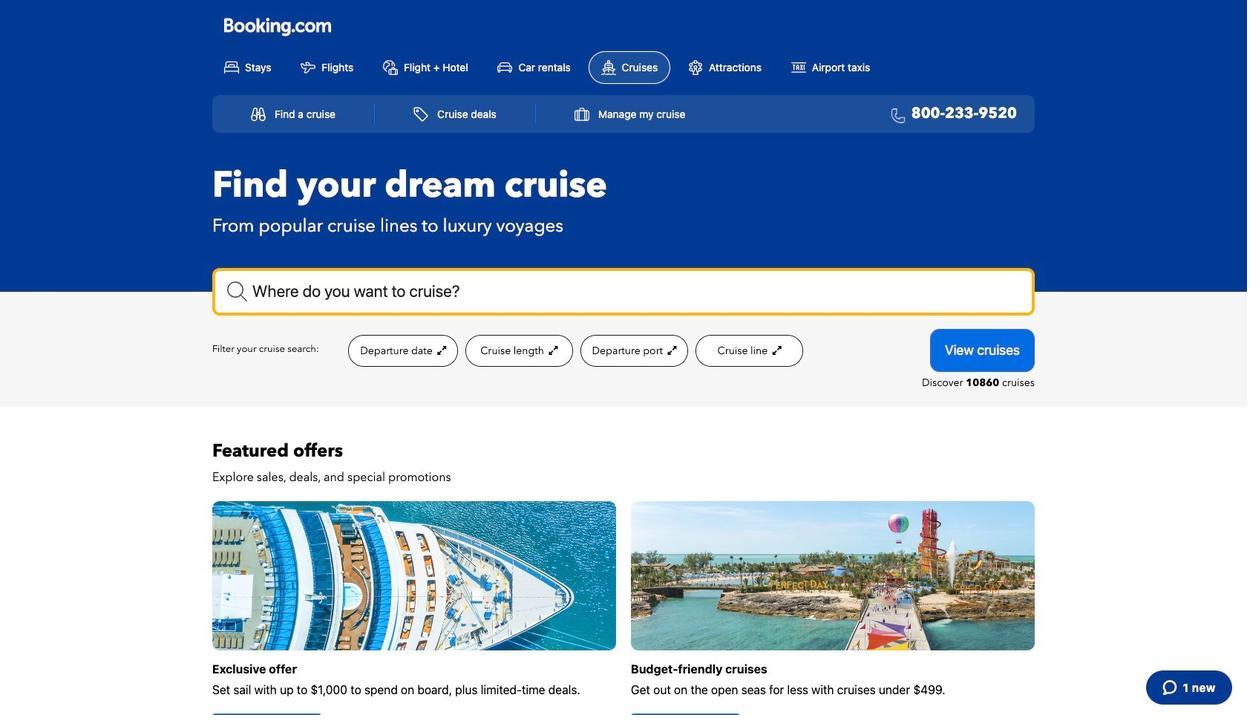 Task type: describe. For each thing, give the bounding box(es) containing it.
booking.com home image
[[224, 17, 331, 37]]

open the departure date cruise search filter menu image
[[435, 345, 446, 356]]

travel menu navigation
[[212, 95, 1035, 133]]

open the departure port cruise search filter menu image
[[666, 345, 677, 356]]

open the trip length cruise search filter menu image
[[547, 345, 558, 356]]



Task type: vqa. For each thing, say whether or not it's contained in the screenshot.
Where do you want to cruise? TEXT FIELD at the top
yes



Task type: locate. For each thing, give the bounding box(es) containing it.
Where do you want to cruise? text field
[[212, 268, 1035, 315]]

None field
[[212, 268, 1035, 315]]

cruise sale image
[[212, 501, 616, 651]]

cheap cruises image
[[631, 501, 1035, 651]]

open the cruiseline cruise search filter menu image
[[771, 345, 782, 356]]



